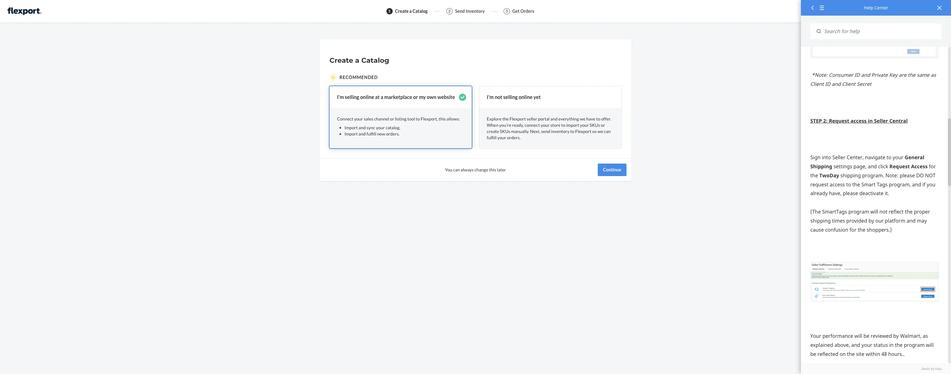 Task type: describe. For each thing, give the bounding box(es) containing it.
i'm
[[337, 94, 344, 100]]

everything
[[559, 116, 579, 122]]

connect
[[337, 116, 354, 122]]

0 vertical spatial we
[[580, 116, 586, 122]]

1 import from the top
[[345, 125, 358, 130]]

recommended
[[340, 75, 378, 80]]

1 horizontal spatial we
[[598, 129, 604, 134]]

your left sales
[[354, 116, 363, 122]]

Search search field
[[822, 23, 942, 39]]

can inside explore the flexport seller portal and everything we have to offer. when you're ready, connect your store to import your skus or create skus manually. next, send inventory to flexport so we can fulfill your orders.
[[604, 129, 611, 134]]

tool
[[408, 116, 415, 122]]

you
[[445, 167, 453, 173]]

fulfill inside explore the flexport seller portal and everything we have to offer. when you're ready, connect your store to import your skus or create skus manually. next, send inventory to flexport so we can fulfill your orders.
[[487, 135, 497, 140]]

connect
[[525, 123, 540, 128]]

next,
[[530, 129, 541, 134]]

always
[[461, 167, 474, 173]]

1 horizontal spatial this
[[489, 167, 496, 173]]

0 vertical spatial create
[[395, 8, 409, 14]]

send
[[541, 129, 551, 134]]

fulfill inside import and sync your catalog. import and fulfill new orders.
[[367, 131, 377, 137]]

help center
[[864, 5, 889, 11]]

get orders
[[513, 8, 535, 14]]

1 vertical spatial flexport
[[576, 129, 592, 134]]

1 vertical spatial can
[[453, 167, 460, 173]]

flexport,
[[421, 116, 438, 122]]

out
[[935, 8, 944, 14]]

elevio by dixa link
[[811, 367, 942, 372]]

the
[[503, 116, 509, 122]]

1 vertical spatial and
[[359, 125, 366, 130]]

0 vertical spatial flexport
[[510, 116, 526, 122]]

send inventory
[[455, 8, 485, 14]]

my
[[419, 94, 426, 100]]

own
[[427, 94, 437, 100]]

catalog.
[[386, 125, 401, 130]]

orders. inside import and sync your catalog. import and fulfill new orders.
[[386, 131, 400, 137]]

connect your sales channel or listing tool to flexport, this allows:
[[337, 116, 460, 122]]

i'm selling online at a marketplace or my own website
[[337, 94, 455, 100]]

flexport logo image
[[8, 8, 41, 15]]

1 vertical spatial catalog
[[362, 56, 389, 65]]

0 vertical spatial create a catalog
[[395, 8, 428, 14]]

1 horizontal spatial skus
[[590, 123, 600, 128]]

to right have
[[597, 116, 601, 122]]

elevio
[[922, 367, 931, 372]]

2
[[449, 9, 451, 14]]

0 horizontal spatial create a catalog
[[330, 56, 389, 65]]

explore the flexport seller portal and everything we have to offer. when you're ready, connect your store to import your skus or create skus manually. next, send inventory to flexport so we can fulfill your orders.
[[487, 116, 612, 140]]

sales
[[364, 116, 373, 122]]

to up the inventory
[[562, 123, 566, 128]]

marketplace
[[384, 94, 412, 100]]

0 vertical spatial this
[[439, 116, 446, 122]]

1 horizontal spatial or
[[413, 94, 418, 100]]

your down have
[[580, 123, 589, 128]]

1 selling from the left
[[345, 94, 360, 100]]

create
[[487, 129, 499, 134]]

portal
[[538, 116, 550, 122]]



Task type: locate. For each thing, give the bounding box(es) containing it.
import
[[345, 125, 358, 130], [345, 131, 358, 137]]

change
[[475, 167, 489, 173]]

1 vertical spatial create a catalog
[[330, 56, 389, 65]]

inventory
[[551, 129, 570, 134]]

1 vertical spatial skus
[[500, 129, 511, 134]]

or left my
[[413, 94, 418, 100]]

1
[[389, 9, 391, 14]]

0 horizontal spatial a
[[355, 56, 360, 65]]

can right you
[[453, 167, 460, 173]]

0 horizontal spatial online
[[360, 94, 374, 100]]

this left later
[[489, 167, 496, 173]]

import
[[567, 123, 580, 128]]

orders
[[521, 8, 535, 14]]

your up new
[[376, 125, 385, 130]]

skus down you're
[[500, 129, 511, 134]]

to right tool
[[416, 116, 420, 122]]

create a catalog right 1
[[395, 8, 428, 14]]

continue button
[[598, 164, 627, 176]]

yet
[[534, 94, 541, 100]]

2 vertical spatial or
[[601, 123, 606, 128]]

1 horizontal spatial flexport
[[576, 129, 592, 134]]

listing
[[395, 116, 407, 122]]

1 vertical spatial we
[[598, 129, 604, 134]]

catalog up "recommended"
[[362, 56, 389, 65]]

feedback
[[889, 8, 910, 14]]

3
[[506, 9, 508, 14]]

we right so
[[598, 129, 604, 134]]

0 vertical spatial or
[[413, 94, 418, 100]]

1 horizontal spatial create
[[395, 8, 409, 14]]

or inside explore the flexport seller portal and everything we have to offer. when you're ready, connect your store to import your skus or create skus manually. next, send inventory to flexport so we can fulfill your orders.
[[601, 123, 606, 128]]

this
[[439, 116, 446, 122], [489, 167, 496, 173]]

check image
[[459, 94, 466, 101]]

your inside import and sync your catalog. import and fulfill new orders.
[[376, 125, 385, 130]]

get
[[513, 8, 520, 14]]

1 vertical spatial create
[[330, 56, 353, 65]]

0 horizontal spatial selling
[[345, 94, 360, 100]]

ready,
[[512, 123, 524, 128]]

1 horizontal spatial online
[[519, 94, 533, 100]]

and
[[551, 116, 558, 122], [359, 125, 366, 130], [359, 131, 366, 137]]

continue link
[[598, 164, 627, 176]]

we left have
[[580, 116, 586, 122]]

and left sync
[[359, 125, 366, 130]]

0 horizontal spatial or
[[390, 116, 394, 122]]

selling right i'm
[[345, 94, 360, 100]]

1 horizontal spatial fulfill
[[487, 135, 497, 140]]

elevio by dixa
[[922, 367, 942, 372]]

this left the allows: at the left of the page
[[439, 116, 446, 122]]

orders. down 'catalog.'
[[386, 131, 400, 137]]

to
[[416, 116, 420, 122], [597, 116, 601, 122], [562, 123, 566, 128], [571, 129, 575, 134]]

1 vertical spatial this
[[489, 167, 496, 173]]

not
[[495, 94, 503, 100]]

2 vertical spatial and
[[359, 131, 366, 137]]

fulfill
[[367, 131, 377, 137], [487, 135, 497, 140]]

online left the "yet"
[[519, 94, 533, 100]]

at
[[375, 94, 380, 100]]

orders.
[[386, 131, 400, 137], [507, 135, 521, 140]]

log out
[[927, 8, 944, 14]]

send
[[455, 8, 465, 14]]

and down sales
[[359, 131, 366, 137]]

skus up so
[[590, 123, 600, 128]]

your up send
[[541, 123, 550, 128]]

0 horizontal spatial orders.
[[386, 131, 400, 137]]

online left at
[[360, 94, 374, 100]]

0 vertical spatial and
[[551, 116, 558, 122]]

0 horizontal spatial fulfill
[[367, 131, 377, 137]]

by
[[932, 367, 935, 372]]

create
[[395, 8, 409, 14], [330, 56, 353, 65]]

2 vertical spatial a
[[381, 94, 384, 100]]

0 vertical spatial import
[[345, 125, 358, 130]]

fulfill down create in the top of the page
[[487, 135, 497, 140]]

your down create in the top of the page
[[498, 135, 507, 140]]

can down offer.
[[604, 129, 611, 134]]

channel
[[374, 116, 389, 122]]

0 horizontal spatial this
[[439, 116, 446, 122]]

selling right not
[[504, 94, 518, 100]]

1 vertical spatial import
[[345, 131, 358, 137]]

help
[[864, 5, 874, 11]]

fulfill down sync
[[367, 131, 377, 137]]

have
[[587, 116, 596, 122]]

1 horizontal spatial create a catalog
[[395, 8, 428, 14]]

or down offer.
[[601, 123, 606, 128]]

and inside explore the flexport seller portal and everything we have to offer. when you're ready, connect your store to import your skus or create skus manually. next, send inventory to flexport so we can fulfill your orders.
[[551, 116, 558, 122]]

1 vertical spatial or
[[390, 116, 394, 122]]

allows:
[[447, 116, 460, 122]]

1 horizontal spatial can
[[604, 129, 611, 134]]

store
[[551, 123, 561, 128]]

2 horizontal spatial or
[[601, 123, 606, 128]]

i'm
[[487, 94, 494, 100]]

inventory
[[466, 8, 485, 14]]

your
[[354, 116, 363, 122], [541, 123, 550, 128], [580, 123, 589, 128], [376, 125, 385, 130], [498, 135, 507, 140]]

we
[[580, 116, 586, 122], [598, 129, 604, 134]]

i'm not selling online yet
[[487, 94, 541, 100]]

a up "recommended"
[[355, 56, 360, 65]]

2 online from the left
[[519, 94, 533, 100]]

dixa
[[936, 367, 942, 372]]

create up "recommended"
[[330, 56, 353, 65]]

1 horizontal spatial orders.
[[507, 135, 521, 140]]

center
[[875, 5, 889, 11]]

log out button
[[918, 8, 944, 15]]

create right 1
[[395, 8, 409, 14]]

import and sync your catalog. import and fulfill new orders.
[[345, 125, 401, 137]]

online
[[360, 94, 374, 100], [519, 94, 533, 100]]

a right at
[[381, 94, 384, 100]]

can
[[604, 129, 611, 134], [453, 167, 460, 173]]

0 vertical spatial catalog
[[413, 8, 428, 14]]

a
[[410, 8, 412, 14], [355, 56, 360, 65], [381, 94, 384, 100]]

or
[[413, 94, 418, 100], [390, 116, 394, 122], [601, 123, 606, 128]]

0 horizontal spatial skus
[[500, 129, 511, 134]]

create a catalog up "recommended"
[[330, 56, 389, 65]]

sync
[[367, 125, 375, 130]]

you can always change this later
[[445, 167, 506, 173]]

skus
[[590, 123, 600, 128], [500, 129, 511, 134]]

when
[[487, 123, 499, 128]]

2 import from the top
[[345, 131, 358, 137]]

orders. inside explore the flexport seller portal and everything we have to offer. when you're ready, connect your store to import your skus or create skus manually. next, send inventory to flexport so we can fulfill your orders.
[[507, 135, 521, 140]]

offer.
[[602, 116, 612, 122]]

flexport left so
[[576, 129, 592, 134]]

later
[[497, 167, 506, 173]]

0 vertical spatial can
[[604, 129, 611, 134]]

website
[[438, 94, 455, 100]]

1 horizontal spatial selling
[[504, 94, 518, 100]]

orders. down the manually.
[[507, 135, 521, 140]]

and up store
[[551, 116, 558, 122]]

2 selling from the left
[[504, 94, 518, 100]]

0 horizontal spatial catalog
[[362, 56, 389, 65]]

you're
[[500, 123, 512, 128]]

1 horizontal spatial catalog
[[413, 8, 428, 14]]

new
[[377, 131, 385, 137]]

to down "import"
[[571, 129, 575, 134]]

catalog
[[413, 8, 428, 14], [362, 56, 389, 65]]

create a catalog
[[395, 8, 428, 14], [330, 56, 389, 65]]

0 vertical spatial a
[[410, 8, 412, 14]]

1 vertical spatial a
[[355, 56, 360, 65]]

explore
[[487, 116, 502, 122]]

catalog left 2
[[413, 8, 428, 14]]

0 horizontal spatial can
[[453, 167, 460, 173]]

seller
[[527, 116, 538, 122]]

so
[[593, 129, 597, 134]]

manually.
[[511, 129, 530, 134]]

0 horizontal spatial create
[[330, 56, 353, 65]]

a right 1
[[410, 8, 412, 14]]

or left listing
[[390, 116, 394, 122]]

continue
[[604, 167, 622, 173]]

feedback link
[[880, 8, 910, 15]]

log
[[927, 8, 934, 14]]

0 vertical spatial skus
[[590, 123, 600, 128]]

2 horizontal spatial a
[[410, 8, 412, 14]]

1 online from the left
[[360, 94, 374, 100]]

flexport
[[510, 116, 526, 122], [576, 129, 592, 134]]

0 horizontal spatial we
[[580, 116, 586, 122]]

flexport up the ready,
[[510, 116, 526, 122]]

1 horizontal spatial a
[[381, 94, 384, 100]]

selling
[[345, 94, 360, 100], [504, 94, 518, 100]]

0 horizontal spatial flexport
[[510, 116, 526, 122]]



Task type: vqa. For each thing, say whether or not it's contained in the screenshot.
the right the 'a'
yes



